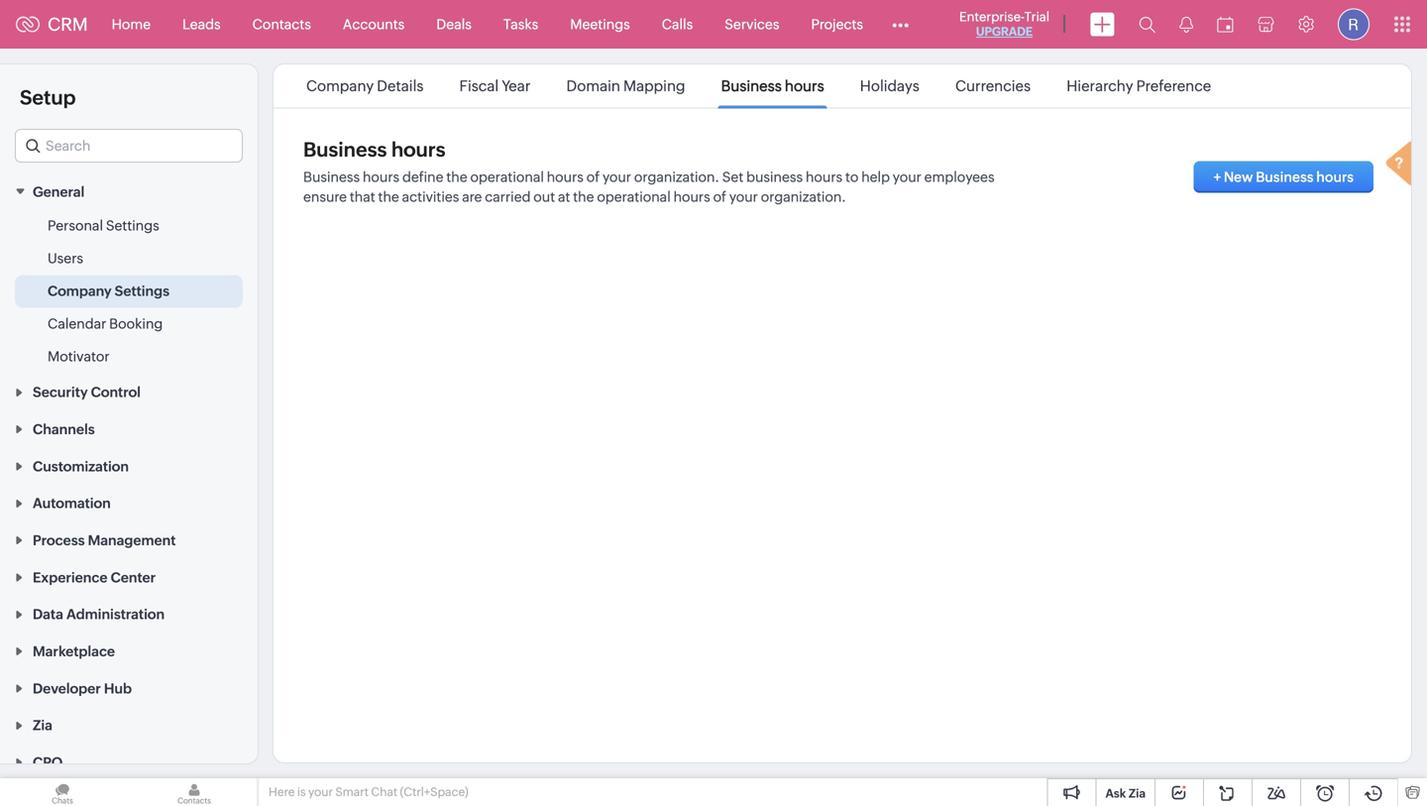 Task type: describe. For each thing, give the bounding box(es) containing it.
developer hub
[[33, 681, 132, 696]]

marketplace button
[[0, 632, 258, 669]]

customization button
[[0, 447, 258, 484]]

company for company settings
[[48, 283, 112, 299]]

hub
[[104, 681, 132, 696]]

business hours link
[[719, 77, 828, 95]]

settings for personal settings
[[106, 218, 159, 233]]

chats image
[[0, 778, 125, 806]]

business inside "business hours define the operational hours of your organization. set business hours to help your employees ensure that the activities are carried out at the operational hours of your organization."
[[303, 169, 360, 185]]

your down "set"
[[730, 189, 759, 205]]

out
[[534, 189, 555, 205]]

0 horizontal spatial of
[[587, 169, 600, 185]]

search image
[[1139, 16, 1156, 33]]

experience center button
[[0, 558, 258, 595]]

search element
[[1128, 0, 1168, 49]]

accounts link
[[327, 0, 421, 48]]

preference
[[1137, 77, 1212, 95]]

calls link
[[646, 0, 709, 48]]

developer
[[33, 681, 101, 696]]

1 horizontal spatial zia
[[1129, 787, 1146, 800]]

channels button
[[0, 410, 258, 447]]

company details link
[[303, 77, 427, 95]]

personal settings
[[48, 218, 159, 233]]

business down services link
[[722, 77, 782, 95]]

experience center
[[33, 570, 156, 585]]

Search text field
[[16, 130, 242, 162]]

2 horizontal spatial the
[[573, 189, 595, 205]]

trial
[[1025, 9, 1050, 24]]

marketplace
[[33, 644, 115, 659]]

employees
[[925, 169, 995, 185]]

hierarchy
[[1067, 77, 1134, 95]]

crm
[[48, 14, 88, 34]]

1 vertical spatial organization.
[[761, 189, 847, 205]]

administration
[[66, 607, 165, 622]]

fiscal year link
[[457, 77, 534, 95]]

1 horizontal spatial operational
[[597, 189, 671, 205]]

contacts link
[[237, 0, 327, 48]]

meetings
[[570, 16, 630, 32]]

channels
[[33, 421, 95, 437]]

developer hub button
[[0, 669, 258, 706]]

year
[[502, 77, 531, 95]]

motivator link
[[48, 346, 110, 366]]

ask zia
[[1106, 787, 1146, 800]]

currencies link
[[953, 77, 1034, 95]]

your right is at the left of page
[[308, 785, 333, 799]]

general
[[33, 184, 85, 200]]

setup
[[20, 86, 76, 109]]

zia inside dropdown button
[[33, 718, 52, 734]]

your down domain mapping on the top left
[[603, 169, 632, 185]]

calendar booking link
[[48, 314, 163, 334]]

tasks
[[504, 16, 539, 32]]

new
[[1225, 169, 1254, 185]]

business hours define the operational hours of your organization. set business hours to help your employees ensure that the activities are carried out at the operational hours of your organization.
[[303, 169, 995, 205]]

general button
[[0, 173, 258, 210]]

center
[[111, 570, 156, 585]]

signals image
[[1180, 16, 1194, 33]]

experience
[[33, 570, 108, 585]]

+
[[1214, 169, 1222, 185]]

booking
[[109, 316, 163, 332]]

tasks link
[[488, 0, 555, 48]]

projects
[[812, 16, 864, 32]]

(ctrl+space)
[[400, 785, 469, 799]]

activities
[[402, 189, 460, 205]]

hierarchy preference link
[[1064, 77, 1215, 95]]

cpq button
[[0, 743, 258, 780]]

create menu image
[[1091, 12, 1116, 36]]

your right help
[[893, 169, 922, 185]]

define
[[403, 169, 444, 185]]

calendar image
[[1218, 16, 1235, 32]]

1 horizontal spatial the
[[447, 169, 468, 185]]

business
[[747, 169, 803, 185]]

company settings
[[48, 283, 170, 299]]

ensure
[[303, 189, 347, 205]]

deals link
[[421, 0, 488, 48]]

domain
[[567, 77, 621, 95]]

security
[[33, 384, 88, 400]]

leads
[[183, 16, 221, 32]]

home link
[[96, 0, 167, 48]]

enterprise-trial upgrade
[[960, 9, 1050, 38]]

holidays
[[861, 77, 920, 95]]

users
[[48, 250, 83, 266]]

deals
[[437, 16, 472, 32]]

hierarchy preference
[[1067, 77, 1212, 95]]

company for company details
[[306, 77, 374, 95]]

services
[[725, 16, 780, 32]]

create menu element
[[1079, 0, 1128, 48]]



Task type: vqa. For each thing, say whether or not it's contained in the screenshot.
right
no



Task type: locate. For each thing, give the bounding box(es) containing it.
to
[[846, 169, 859, 185]]

0 vertical spatial settings
[[106, 218, 159, 233]]

services link
[[709, 0, 796, 48]]

company left the details
[[306, 77, 374, 95]]

Other Modules field
[[880, 8, 922, 40]]

automation
[[33, 496, 111, 511]]

settings for company settings
[[115, 283, 170, 299]]

1 vertical spatial zia
[[1129, 787, 1146, 800]]

company up calendar at top left
[[48, 283, 112, 299]]

calendar booking
[[48, 316, 163, 332]]

carried
[[485, 189, 531, 205]]

list
[[289, 64, 1230, 108]]

security control button
[[0, 373, 258, 410]]

organization. left "set"
[[635, 169, 720, 185]]

is
[[297, 785, 306, 799]]

0 vertical spatial zia
[[33, 718, 52, 734]]

the right at
[[573, 189, 595, 205]]

motivator
[[48, 348, 110, 364]]

business
[[722, 77, 782, 95], [303, 138, 387, 161], [303, 169, 360, 185], [1257, 169, 1315, 185]]

here is your smart chat (ctrl+space)
[[269, 785, 469, 799]]

at
[[558, 189, 571, 205]]

0 horizontal spatial zia
[[33, 718, 52, 734]]

help
[[862, 169, 890, 185]]

operational up carried on the left top
[[471, 169, 544, 185]]

of
[[587, 169, 600, 185], [714, 189, 727, 205]]

of down domain
[[587, 169, 600, 185]]

0 vertical spatial company
[[306, 77, 374, 95]]

users link
[[48, 248, 83, 268]]

company inside company settings link
[[48, 283, 112, 299]]

logo image
[[16, 16, 40, 32]]

zia button
[[0, 706, 258, 743]]

data administration
[[33, 607, 165, 622]]

meetings link
[[555, 0, 646, 48]]

business hours down services
[[722, 77, 825, 95]]

0 vertical spatial operational
[[471, 169, 544, 185]]

fiscal
[[460, 77, 499, 95]]

process management
[[33, 533, 176, 548]]

contacts image
[[132, 778, 257, 806]]

signals element
[[1168, 0, 1206, 49]]

1 horizontal spatial business hours
[[722, 77, 825, 95]]

business up the ensure at left
[[303, 169, 360, 185]]

calendar
[[48, 316, 106, 332]]

settings
[[106, 218, 159, 233], [115, 283, 170, 299]]

currencies
[[956, 77, 1031, 95]]

1 vertical spatial operational
[[597, 189, 671, 205]]

smart
[[336, 785, 369, 799]]

accounts
[[343, 16, 405, 32]]

enterprise-
[[960, 9, 1025, 24]]

0 horizontal spatial organization.
[[635, 169, 720, 185]]

hours inside list
[[785, 77, 825, 95]]

company settings link
[[48, 281, 170, 301]]

zia
[[33, 718, 52, 734], [1129, 787, 1146, 800]]

control
[[91, 384, 141, 400]]

set
[[723, 169, 744, 185]]

business hours
[[722, 77, 825, 95], [303, 138, 446, 161]]

1 vertical spatial of
[[714, 189, 727, 205]]

zia up cpq
[[33, 718, 52, 734]]

automation button
[[0, 484, 258, 521]]

profile element
[[1327, 0, 1382, 48]]

ask
[[1106, 787, 1127, 800]]

company inside list
[[306, 77, 374, 95]]

home
[[112, 16, 151, 32]]

the up are
[[447, 169, 468, 185]]

0 vertical spatial business hours
[[722, 77, 825, 95]]

projects link
[[796, 0, 880, 48]]

1 horizontal spatial organization.
[[761, 189, 847, 205]]

domain mapping
[[567, 77, 686, 95]]

data administration button
[[0, 595, 258, 632]]

list containing company details
[[289, 64, 1230, 108]]

personal settings link
[[48, 216, 159, 235]]

are
[[462, 189, 482, 205]]

company
[[306, 77, 374, 95], [48, 283, 112, 299]]

1 horizontal spatial of
[[714, 189, 727, 205]]

cpq
[[33, 755, 63, 771]]

organization. down business
[[761, 189, 847, 205]]

upgrade
[[977, 25, 1033, 38]]

1 vertical spatial settings
[[115, 283, 170, 299]]

mapping
[[624, 77, 686, 95]]

settings up booking
[[115, 283, 170, 299]]

general region
[[0, 210, 258, 373]]

0 horizontal spatial operational
[[471, 169, 544, 185]]

1 horizontal spatial company
[[306, 77, 374, 95]]

that
[[350, 189, 376, 205]]

details
[[377, 77, 424, 95]]

1 vertical spatial business hours
[[303, 138, 446, 161]]

business right new
[[1257, 169, 1315, 185]]

+ new business hours
[[1214, 169, 1355, 185]]

business hours up that at top
[[303, 138, 446, 161]]

data
[[33, 607, 63, 622]]

0 vertical spatial organization.
[[635, 169, 720, 185]]

leads link
[[167, 0, 237, 48]]

crm link
[[16, 14, 88, 34]]

0 vertical spatial of
[[587, 169, 600, 185]]

business up that at top
[[303, 138, 387, 161]]

customization
[[33, 458, 129, 474]]

operational right at
[[597, 189, 671, 205]]

0 horizontal spatial business hours
[[303, 138, 446, 161]]

operational
[[471, 169, 544, 185], [597, 189, 671, 205]]

the right that at top
[[378, 189, 399, 205]]

help image
[[1382, 138, 1422, 192]]

0 horizontal spatial company
[[48, 283, 112, 299]]

1 vertical spatial company
[[48, 283, 112, 299]]

the
[[447, 169, 468, 185], [378, 189, 399, 205], [573, 189, 595, 205]]

calls
[[662, 16, 693, 32]]

here
[[269, 785, 295, 799]]

0 horizontal spatial the
[[378, 189, 399, 205]]

None field
[[15, 129, 243, 163]]

holidays link
[[858, 77, 923, 95]]

process management button
[[0, 521, 258, 558]]

settings down the general dropdown button
[[106, 218, 159, 233]]

personal
[[48, 218, 103, 233]]

process
[[33, 533, 85, 548]]

of down "set"
[[714, 189, 727, 205]]

contacts
[[252, 16, 311, 32]]

zia right ask
[[1129, 787, 1146, 800]]

domain mapping link
[[564, 77, 689, 95]]

profile image
[[1339, 8, 1370, 40]]

security control
[[33, 384, 141, 400]]

management
[[88, 533, 176, 548]]



